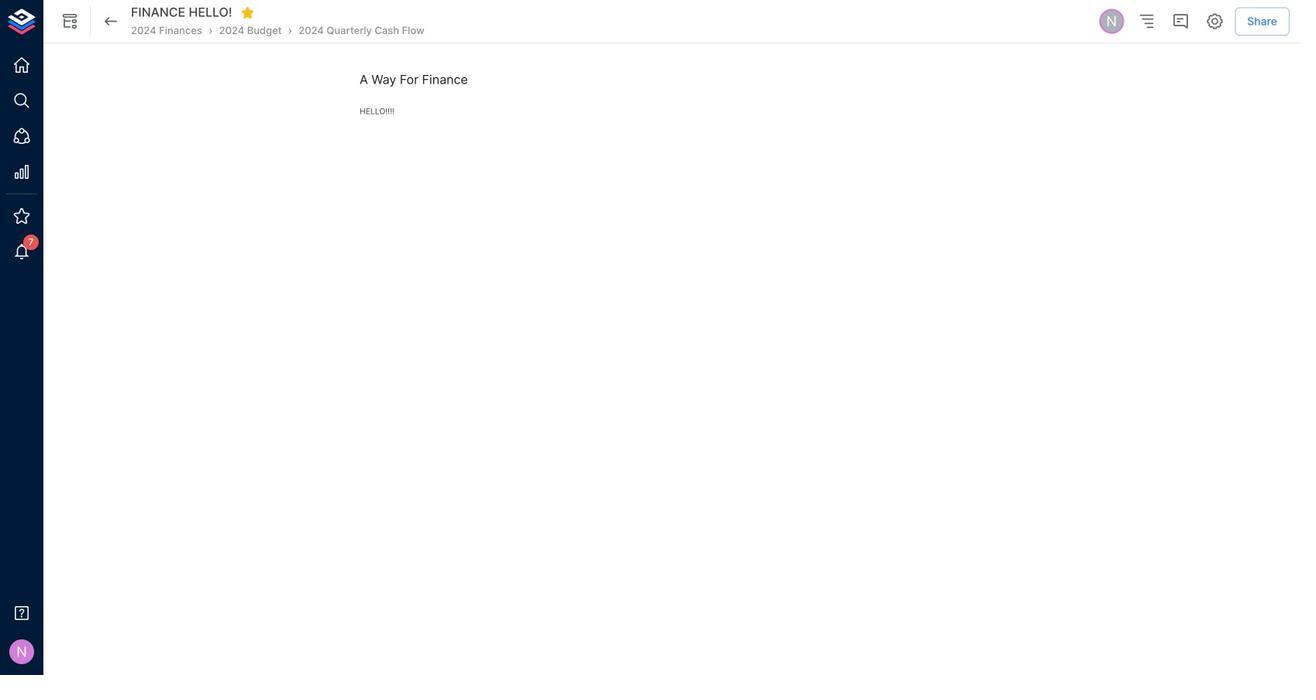 Task type: vqa. For each thing, say whether or not it's contained in the screenshot.
the leftmost  "field"
no



Task type: locate. For each thing, give the bounding box(es) containing it.
remove favorite image
[[241, 6, 255, 20]]

comments image
[[1171, 12, 1190, 31]]

settings image
[[1205, 12, 1224, 31]]

show wiki image
[[60, 12, 79, 31]]

table of contents image
[[1137, 12, 1156, 31]]



Task type: describe. For each thing, give the bounding box(es) containing it.
go back image
[[102, 12, 120, 31]]



